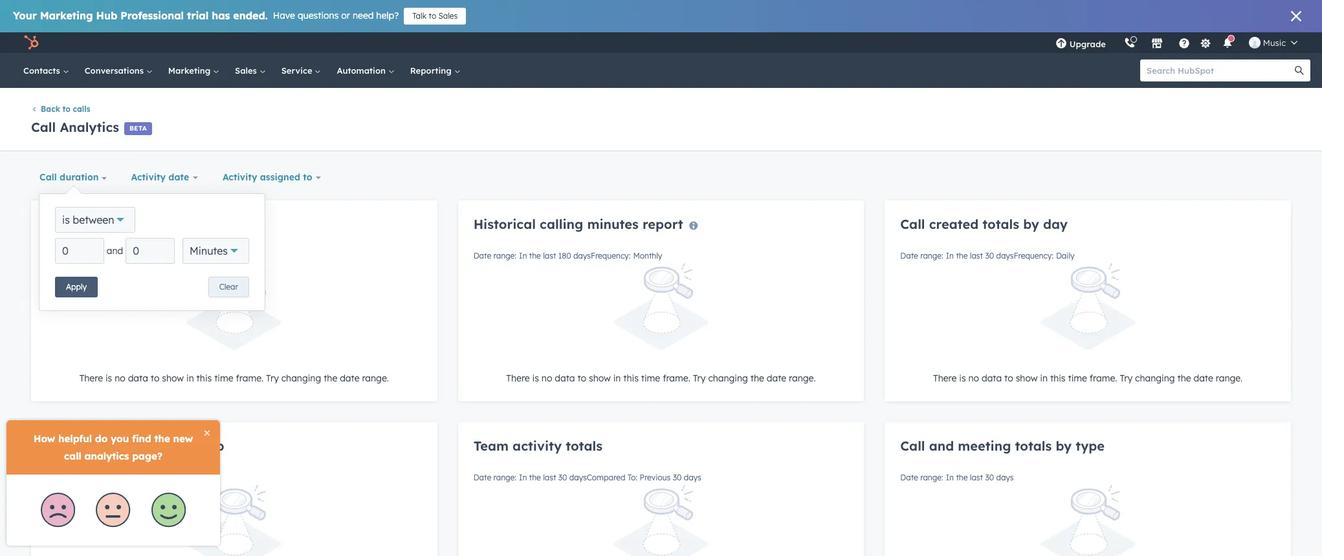 Task type: vqa. For each thing, say whether or not it's contained in the screenshot.
Link opens in a new window image
no



Task type: describe. For each thing, give the bounding box(es) containing it.
created
[[930, 216, 979, 233]]

calls placed totals by rep
[[47, 216, 211, 233]]

clear
[[219, 282, 238, 292]]

calls
[[73, 104, 90, 114]]

historical calling minutes report
[[474, 216, 684, 233]]

last for calls placed totals by rep
[[116, 251, 129, 261]]

apply
[[66, 282, 87, 292]]

service link
[[274, 53, 329, 88]]

2 range. from the left
[[789, 373, 816, 385]]

date range: in the last 180 days frequency: monthly
[[474, 251, 663, 261]]

frequency: for in the last 180 days
[[591, 251, 631, 261]]

talk
[[413, 11, 427, 21]]

marketplaces button
[[1144, 32, 1171, 53]]

activity date button
[[123, 165, 206, 191]]

days right previous
[[684, 474, 702, 483]]

previous
[[640, 474, 671, 483]]

call analytics
[[31, 119, 119, 135]]

is for date range: in the last 30 days
[[105, 373, 112, 385]]

automation link
[[329, 53, 403, 88]]

totals for placed
[[129, 216, 166, 233]]

last for team activity totals
[[543, 474, 556, 483]]

30 for outcome
[[132, 474, 140, 483]]

range. for calls placed totals by rep
[[362, 373, 389, 385]]

activity date
[[131, 172, 189, 183]]

there for calls
[[79, 373, 103, 385]]

have
[[273, 10, 295, 21]]

date inside activity date popup button
[[169, 172, 189, 183]]

minutes
[[588, 216, 639, 233]]

in down the historical
[[519, 251, 527, 261]]

in for call created totals by day
[[947, 251, 954, 261]]

range: for team activity totals
[[494, 474, 517, 483]]

activity assigned to
[[223, 172, 313, 183]]

minutes
[[190, 245, 228, 258]]

conversations link
[[77, 53, 160, 88]]

upgrade image
[[1056, 38, 1068, 50]]

ended.
[[233, 9, 268, 22]]

in for calls placed totals by rep
[[186, 373, 194, 385]]

between
[[73, 214, 114, 227]]

there for call
[[934, 373, 957, 385]]

no for calls
[[115, 373, 125, 385]]

call duration
[[39, 172, 99, 183]]

180
[[559, 251, 571, 261]]

is for date range: in the last 30 days frequency: daily
[[960, 373, 966, 385]]

calling
[[540, 216, 584, 233]]

in for team activity totals
[[519, 474, 527, 483]]

calls for calls outcome totals by rep
[[47, 439, 78, 455]]

2 there from the left
[[507, 373, 530, 385]]

marketplaces image
[[1152, 38, 1163, 50]]

in for call created totals by day
[[1041, 373, 1048, 385]]

daily
[[1057, 251, 1075, 261]]

date range: in the last 30 days for placed
[[47, 251, 160, 261]]

minutes button
[[183, 238, 249, 264]]

talk to sales button
[[404, 8, 466, 25]]

days for call and meeting totals by type
[[997, 474, 1014, 483]]

is inside is between popup button
[[62, 214, 70, 227]]

music button
[[1242, 32, 1306, 53]]

Search HubSpot search field
[[1141, 60, 1300, 82]]

analytics
[[60, 119, 119, 135]]

marketing link
[[160, 53, 227, 88]]

trial
[[187, 9, 209, 22]]

type
[[1076, 439, 1105, 455]]

date for team activity totals
[[474, 474, 492, 483]]

rep for calls outcome totals by rep
[[203, 439, 224, 455]]

days for calls placed totals by rep
[[143, 251, 160, 261]]

frame. for call created totals by day
[[1090, 373, 1118, 385]]

in for calls placed totals by rep
[[92, 251, 100, 261]]

range: for call and meeting totals by type
[[921, 474, 944, 483]]

date range: in the last 30 days frequency: daily
[[901, 251, 1075, 261]]

activity assigned to button
[[214, 165, 330, 191]]

call and meeting totals by type
[[901, 439, 1105, 455]]

data for call
[[982, 373, 1002, 385]]

has
[[212, 9, 230, 22]]

range: for calls placed totals by rep
[[67, 251, 90, 261]]

2 there is no data to show in this time frame. try changing the date range. from the left
[[507, 373, 816, 385]]

professional
[[121, 9, 184, 22]]

placed
[[82, 216, 125, 233]]

2 time from the left
[[642, 373, 661, 385]]

this for call created totals by day
[[1051, 373, 1066, 385]]

show for call created totals by day
[[1016, 373, 1038, 385]]

activity
[[513, 439, 562, 455]]

days for team activity totals
[[570, 474, 587, 483]]

days for call created totals by day
[[997, 251, 1014, 261]]

help button
[[1174, 32, 1196, 53]]

by for calls outcome totals by rep
[[183, 439, 199, 455]]

in for call and meeting totals by type
[[947, 474, 954, 483]]

30 right previous
[[673, 474, 682, 483]]

your marketing hub professional trial has ended. have questions or need help?
[[13, 9, 399, 22]]

close image
[[1292, 11, 1302, 21]]

date range: in the last 30 days for outcome
[[47, 474, 160, 483]]

frequency: for in the last 30 days
[[1014, 251, 1054, 261]]

call for call created totals by day
[[901, 216, 926, 233]]

date for call and meeting totals by type
[[901, 474, 919, 483]]

time for calls placed totals by rep
[[214, 373, 233, 385]]

questions
[[298, 10, 339, 21]]

sales inside talk to sales button
[[439, 11, 458, 21]]

totals right the meeting
[[1016, 439, 1052, 455]]

apply button
[[55, 277, 98, 298]]

search button
[[1289, 60, 1311, 82]]

meeting
[[959, 439, 1012, 455]]

no for call
[[969, 373, 980, 385]]

date range: in the last 30 days for and
[[901, 474, 1014, 483]]

try for calls placed totals by rep
[[266, 373, 279, 385]]

settings link
[[1198, 36, 1215, 50]]

calling icon image
[[1125, 38, 1136, 49]]

this for calls placed totals by rep
[[197, 373, 212, 385]]

30 for placed
[[132, 251, 140, 261]]

2 try from the left
[[693, 373, 706, 385]]



Task type: locate. For each thing, give the bounding box(es) containing it.
30 down team activity totals
[[559, 474, 568, 483]]

to inside popup button
[[303, 172, 313, 183]]

day
[[1044, 216, 1068, 233]]

frequency: down minutes
[[591, 251, 631, 261]]

1 activity from the left
[[131, 172, 166, 183]]

beta
[[130, 124, 147, 132]]

date range: in the last 30 days
[[47, 251, 160, 261], [47, 474, 160, 483], [901, 474, 1014, 483]]

time
[[214, 373, 233, 385], [642, 373, 661, 385], [1069, 373, 1088, 385]]

settings image
[[1201, 38, 1212, 50]]

back to calls
[[41, 104, 90, 114]]

to:
[[628, 474, 638, 483]]

to inside button
[[429, 11, 437, 21]]

last for call created totals by day
[[971, 251, 984, 261]]

days down calls outcome totals by rep
[[143, 474, 160, 483]]

last for call and meeting totals by type
[[971, 474, 984, 483]]

days down calls placed totals by rep
[[143, 251, 160, 261]]

sales inside sales link
[[235, 65, 259, 76]]

marketing left hub
[[40, 9, 93, 22]]

your
[[13, 9, 37, 22]]

rep for calls placed totals by rep
[[190, 216, 211, 233]]

date for date range: in the last 30 days frequency: daily
[[1194, 373, 1214, 385]]

2 horizontal spatial data
[[982, 373, 1002, 385]]

calls left outcome
[[47, 439, 78, 455]]

data for calls
[[128, 373, 148, 385]]

call
[[31, 119, 56, 135], [39, 172, 57, 183], [901, 216, 926, 233], [901, 439, 926, 455]]

help image
[[1179, 38, 1191, 50]]

search image
[[1296, 66, 1305, 75]]

2 horizontal spatial range.
[[1217, 373, 1243, 385]]

1 there from the left
[[79, 373, 103, 385]]

1 try from the left
[[266, 373, 279, 385]]

last down call created totals by day
[[971, 251, 984, 261]]

calls left the placed
[[47, 216, 78, 233]]

1 vertical spatial sales
[[235, 65, 259, 76]]

2 horizontal spatial try
[[1120, 373, 1133, 385]]

talk to sales
[[413, 11, 458, 21]]

activity inside popup button
[[131, 172, 166, 183]]

or
[[341, 10, 350, 21]]

hub
[[96, 9, 117, 22]]

1 there is no data to show in this time frame. try changing the date range. from the left
[[79, 373, 389, 385]]

rep
[[190, 216, 211, 233], [203, 439, 224, 455]]

3 changing from the left
[[1136, 373, 1176, 385]]

3 no from the left
[[969, 373, 980, 385]]

frame. for calls placed totals by rep
[[236, 373, 264, 385]]

3 this from the left
[[1051, 373, 1066, 385]]

3 there from the left
[[934, 373, 957, 385]]

to
[[429, 11, 437, 21], [63, 104, 70, 114], [303, 172, 313, 183], [151, 373, 160, 385], [578, 373, 587, 385], [1005, 373, 1014, 385]]

totals for outcome
[[142, 439, 179, 455]]

in
[[92, 251, 100, 261], [519, 251, 527, 261], [947, 251, 954, 261], [92, 474, 100, 483], [519, 474, 527, 483], [947, 474, 954, 483]]

1 data from the left
[[128, 373, 148, 385]]

report
[[643, 216, 684, 233]]

monthly
[[634, 251, 663, 261]]

reporting
[[410, 65, 454, 76]]

assigned
[[260, 172, 300, 183]]

1 horizontal spatial there is no data to show in this time frame. try changing the date range.
[[507, 373, 816, 385]]

contacts
[[23, 65, 63, 76]]

there is no data to show in this time frame. try changing the date range. for call created totals by day
[[934, 373, 1243, 385]]

call for call analytics
[[31, 119, 56, 135]]

1 no from the left
[[115, 373, 125, 385]]

sales link
[[227, 53, 274, 88]]

0 vertical spatial sales
[[439, 11, 458, 21]]

team
[[474, 439, 509, 455]]

sales
[[439, 11, 458, 21], [235, 65, 259, 76]]

1 frequency: from the left
[[591, 251, 631, 261]]

outcome
[[82, 439, 138, 455]]

2 horizontal spatial in
[[1041, 373, 1048, 385]]

3 data from the left
[[982, 373, 1002, 385]]

0 horizontal spatial no
[[115, 373, 125, 385]]

automation
[[337, 65, 388, 76]]

in
[[186, 373, 194, 385], [614, 373, 621, 385], [1041, 373, 1048, 385]]

sales left service
[[235, 65, 259, 76]]

30
[[132, 251, 140, 261], [986, 251, 995, 261], [132, 474, 140, 483], [559, 474, 568, 483], [673, 474, 682, 483], [986, 474, 995, 483]]

days right 180
[[574, 251, 591, 261]]

1 horizontal spatial frequency:
[[1014, 251, 1054, 261]]

music
[[1264, 38, 1287, 48]]

is between
[[62, 214, 114, 227]]

calls
[[47, 216, 78, 233], [47, 439, 78, 455]]

days down call and meeting totals by type
[[997, 474, 1014, 483]]

last down team activity totals
[[543, 474, 556, 483]]

call inside call duration button
[[39, 172, 57, 183]]

range: for calls outcome totals by rep
[[67, 474, 90, 483]]

0 vertical spatial marketing
[[40, 9, 93, 22]]

try
[[266, 373, 279, 385], [693, 373, 706, 385], [1120, 373, 1133, 385]]

call duration button
[[31, 165, 115, 191]]

no
[[115, 373, 125, 385], [542, 373, 553, 385], [969, 373, 980, 385]]

days for calls outcome totals by rep
[[143, 474, 160, 483]]

is for date range: in the last 180 days frequency: monthly
[[533, 373, 539, 385]]

2 changing from the left
[[709, 373, 748, 385]]

1 in from the left
[[186, 373, 194, 385]]

totals up date range: in the last 30 days compared to: previous 30 days
[[566, 439, 603, 455]]

1 horizontal spatial time
[[642, 373, 661, 385]]

1 range. from the left
[[362, 373, 389, 385]]

totals for created
[[983, 216, 1020, 233]]

there is no data to show in this time frame. try changing the date range. for calls placed totals by rep
[[79, 373, 389, 385]]

clear button
[[208, 277, 249, 298]]

2 no from the left
[[542, 373, 553, 385]]

frame.
[[236, 373, 264, 385], [663, 373, 691, 385], [1090, 373, 1118, 385]]

1 time from the left
[[214, 373, 233, 385]]

0 horizontal spatial marketing
[[40, 9, 93, 22]]

contacts link
[[16, 53, 77, 88]]

1 vertical spatial calls
[[47, 439, 78, 455]]

in for calls outcome totals by rep
[[92, 474, 100, 483]]

totals for activity
[[566, 439, 603, 455]]

team activity totals
[[474, 439, 603, 455]]

30 for activity
[[559, 474, 568, 483]]

2 horizontal spatial this
[[1051, 373, 1066, 385]]

back
[[41, 104, 60, 114]]

2 horizontal spatial show
[[1016, 373, 1038, 385]]

last down the meeting
[[971, 474, 984, 483]]

2 horizontal spatial changing
[[1136, 373, 1176, 385]]

frequency:
[[591, 251, 631, 261], [1014, 251, 1054, 261]]

by for calls placed totals by rep
[[170, 216, 186, 233]]

30 for and
[[986, 474, 995, 483]]

2 frame. from the left
[[663, 373, 691, 385]]

notifications image
[[1222, 38, 1234, 50]]

1 horizontal spatial data
[[555, 373, 575, 385]]

date range: in the last 30 days down the meeting
[[901, 474, 1014, 483]]

0 horizontal spatial data
[[128, 373, 148, 385]]

3 try from the left
[[1120, 373, 1133, 385]]

calls outcome totals by rep
[[47, 439, 224, 455]]

date range: in the last 30 days down the placed
[[47, 251, 160, 261]]

totals right the placed
[[129, 216, 166, 233]]

conversations
[[85, 65, 146, 76]]

in down created
[[947, 251, 954, 261]]

show
[[162, 373, 184, 385], [589, 373, 611, 385], [1016, 373, 1038, 385]]

upgrade
[[1070, 39, 1106, 49]]

menu containing music
[[1047, 32, 1307, 53]]

2 horizontal spatial frame.
[[1090, 373, 1118, 385]]

0 horizontal spatial range.
[[362, 373, 389, 385]]

range.
[[362, 373, 389, 385], [789, 373, 816, 385], [1217, 373, 1243, 385]]

last for calls outcome totals by rep
[[116, 474, 129, 483]]

1 horizontal spatial there
[[507, 373, 530, 385]]

activity for activity date
[[131, 172, 166, 183]]

2 activity from the left
[[223, 172, 257, 183]]

2 horizontal spatial no
[[969, 373, 980, 385]]

call for call duration
[[39, 172, 57, 183]]

date range: in the last 30 days down outcome
[[47, 474, 160, 483]]

call created totals by day
[[901, 216, 1068, 233]]

by for call created totals by day
[[1024, 216, 1040, 233]]

date for calls outcome totals by rep
[[47, 474, 64, 483]]

2 horizontal spatial there
[[934, 373, 957, 385]]

date for date range: in the last 180 days frequency: monthly
[[767, 373, 787, 385]]

0 horizontal spatial show
[[162, 373, 184, 385]]

compared
[[587, 474, 626, 483]]

in down the placed
[[92, 251, 100, 261]]

0 vertical spatial rep
[[190, 216, 211, 233]]

1 this from the left
[[197, 373, 212, 385]]

activity left assigned
[[223, 172, 257, 183]]

notifications button
[[1217, 32, 1239, 53]]

date range: in the last 30 days compared to: previous 30 days
[[474, 474, 702, 483]]

0 horizontal spatial try
[[266, 373, 279, 385]]

0 horizontal spatial changing
[[281, 373, 321, 385]]

1 horizontal spatial in
[[614, 373, 621, 385]]

0 horizontal spatial sales
[[235, 65, 259, 76]]

date for call created totals by day
[[901, 251, 919, 261]]

by
[[170, 216, 186, 233], [1024, 216, 1040, 233], [183, 439, 199, 455], [1056, 439, 1072, 455]]

3 in from the left
[[1041, 373, 1048, 385]]

calling icon button
[[1119, 34, 1141, 51]]

1 horizontal spatial show
[[589, 373, 611, 385]]

0 vertical spatial and
[[107, 245, 123, 257]]

back to calls link
[[31, 104, 90, 114]]

30 down calls outcome totals by rep
[[132, 474, 140, 483]]

days down call created totals by day
[[997, 251, 1014, 261]]

1 vertical spatial marketing
[[168, 65, 213, 76]]

0 horizontal spatial time
[[214, 373, 233, 385]]

2 horizontal spatial time
[[1069, 373, 1088, 385]]

0 horizontal spatial activity
[[131, 172, 166, 183]]

3 range. from the left
[[1217, 373, 1243, 385]]

1 horizontal spatial and
[[930, 439, 955, 455]]

in down activity
[[519, 474, 527, 483]]

1 horizontal spatial sales
[[439, 11, 458, 21]]

in down call and meeting totals by type
[[947, 474, 954, 483]]

1 vertical spatial rep
[[203, 439, 224, 455]]

sales right talk
[[439, 11, 458, 21]]

2 horizontal spatial there is no data to show in this time frame. try changing the date range.
[[934, 373, 1243, 385]]

0 horizontal spatial in
[[186, 373, 194, 385]]

1 frame. from the left
[[236, 373, 264, 385]]

1 horizontal spatial this
[[624, 373, 639, 385]]

0 horizontal spatial there
[[79, 373, 103, 385]]

1 calls from the top
[[47, 216, 78, 233]]

date for calls placed totals by rep
[[47, 251, 64, 261]]

the
[[102, 251, 114, 261], [529, 251, 541, 261], [957, 251, 968, 261], [324, 373, 338, 385], [751, 373, 765, 385], [1178, 373, 1192, 385], [102, 474, 114, 483], [529, 474, 541, 483], [957, 474, 968, 483]]

date for date range: in the last 30 days
[[340, 373, 360, 385]]

reporting link
[[403, 53, 468, 88]]

2 calls from the top
[[47, 439, 78, 455]]

1 horizontal spatial try
[[693, 373, 706, 385]]

marketing down the trial
[[168, 65, 213, 76]]

totals right outcome
[[142, 439, 179, 455]]

range:
[[67, 251, 90, 261], [494, 251, 517, 261], [921, 251, 944, 261], [67, 474, 90, 483], [494, 474, 517, 483], [921, 474, 944, 483]]

1 vertical spatial and
[[930, 439, 955, 455]]

menu item
[[1116, 32, 1118, 53]]

range. for call created totals by day
[[1217, 373, 1243, 385]]

0 horizontal spatial there is no data to show in this time frame. try changing the date range.
[[79, 373, 389, 385]]

is between button
[[55, 207, 136, 233]]

3 show from the left
[[1016, 373, 1038, 385]]

menu
[[1047, 32, 1307, 53]]

need
[[353, 10, 374, 21]]

1 changing from the left
[[281, 373, 321, 385]]

2 data from the left
[[555, 373, 575, 385]]

30 down the meeting
[[986, 474, 995, 483]]

activity
[[131, 172, 166, 183], [223, 172, 257, 183]]

changing for call created totals by day
[[1136, 373, 1176, 385]]

data
[[128, 373, 148, 385], [555, 373, 575, 385], [982, 373, 1002, 385]]

totals up date range: in the last 30 days frequency: daily
[[983, 216, 1020, 233]]

3 frame. from the left
[[1090, 373, 1118, 385]]

1 horizontal spatial activity
[[223, 172, 257, 183]]

1 horizontal spatial frame.
[[663, 373, 691, 385]]

1 horizontal spatial marketing
[[168, 65, 213, 76]]

and
[[107, 245, 123, 257], [930, 439, 955, 455]]

help?
[[376, 10, 399, 21]]

days
[[143, 251, 160, 261], [574, 251, 591, 261], [997, 251, 1014, 261], [143, 474, 160, 483], [570, 474, 587, 483], [684, 474, 702, 483], [997, 474, 1014, 483]]

3 there is no data to show in this time frame. try changing the date range. from the left
[[934, 373, 1243, 385]]

totals
[[129, 216, 166, 233], [983, 216, 1020, 233], [142, 439, 179, 455], [566, 439, 603, 455], [1016, 439, 1052, 455]]

2 show from the left
[[589, 373, 611, 385]]

30 down call created totals by day
[[986, 251, 995, 261]]

30 down calls placed totals by rep
[[132, 251, 140, 261]]

1 show from the left
[[162, 373, 184, 385]]

time for call created totals by day
[[1069, 373, 1088, 385]]

greg robinson image
[[1250, 37, 1261, 49]]

range: for call created totals by day
[[921, 251, 944, 261]]

last down calls placed totals by rep
[[116, 251, 129, 261]]

1 horizontal spatial changing
[[709, 373, 748, 385]]

None text field
[[126, 238, 175, 264]]

frequency: left daily
[[1014, 251, 1054, 261]]

2 this from the left
[[624, 373, 639, 385]]

hubspot image
[[23, 35, 39, 51]]

days down team activity totals
[[570, 474, 587, 483]]

last down calls outcome totals by rep
[[116, 474, 129, 483]]

activity inside popup button
[[223, 172, 257, 183]]

hubspot link
[[16, 35, 49, 51]]

2 frequency: from the left
[[1014, 251, 1054, 261]]

try for call created totals by day
[[1120, 373, 1133, 385]]

service
[[281, 65, 315, 76]]

0 vertical spatial calls
[[47, 216, 78, 233]]

1 horizontal spatial no
[[542, 373, 553, 385]]

activity down beta
[[131, 172, 166, 183]]

activity for activity assigned to
[[223, 172, 257, 183]]

1 horizontal spatial range.
[[789, 373, 816, 385]]

calls for calls placed totals by rep
[[47, 216, 78, 233]]

30 for created
[[986, 251, 995, 261]]

0 horizontal spatial this
[[197, 373, 212, 385]]

last
[[116, 251, 129, 261], [543, 251, 556, 261], [971, 251, 984, 261], [116, 474, 129, 483], [543, 474, 556, 483], [971, 474, 984, 483]]

duration
[[60, 172, 99, 183]]

2 in from the left
[[614, 373, 621, 385]]

last left 180
[[543, 251, 556, 261]]

0 horizontal spatial and
[[107, 245, 123, 257]]

in down outcome
[[92, 474, 100, 483]]

None text field
[[55, 238, 104, 264]]

3 time from the left
[[1069, 373, 1088, 385]]

show for calls placed totals by rep
[[162, 373, 184, 385]]

0 horizontal spatial frequency:
[[591, 251, 631, 261]]

call for call and meeting totals by type
[[901, 439, 926, 455]]

historical
[[474, 216, 536, 233]]

and down the placed
[[107, 245, 123, 257]]

changing for calls placed totals by rep
[[281, 373, 321, 385]]

0 horizontal spatial frame.
[[236, 373, 264, 385]]

and left the meeting
[[930, 439, 955, 455]]



